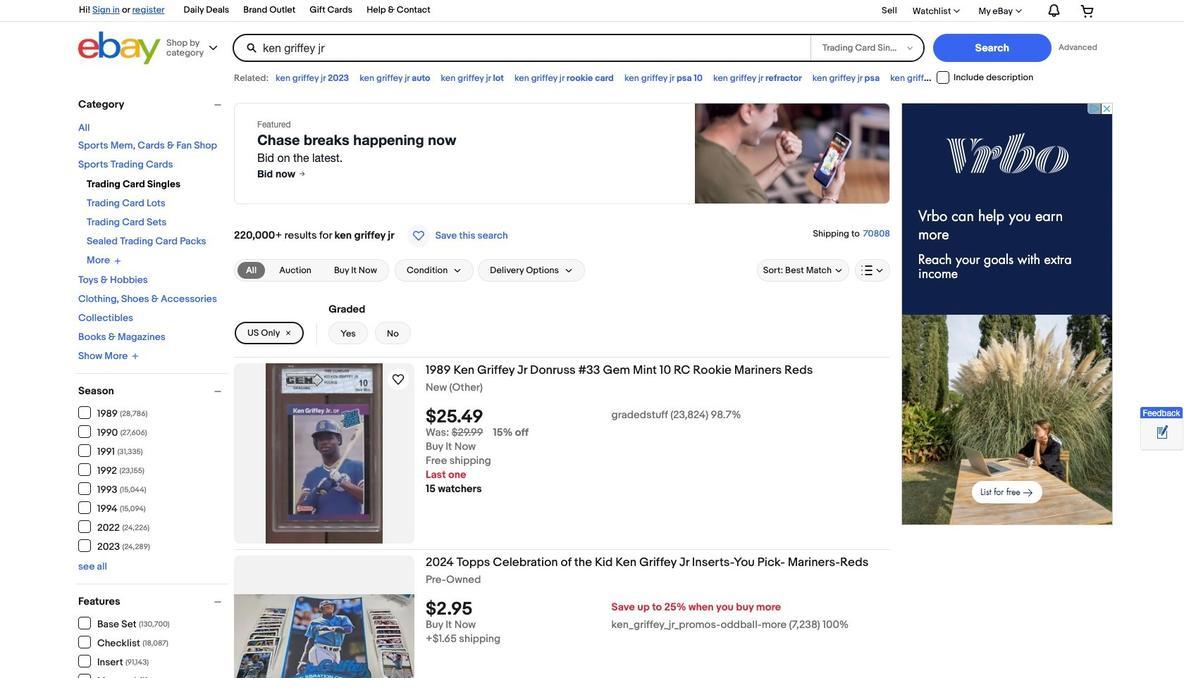 Task type: describe. For each thing, give the bounding box(es) containing it.
notifications image
[[1045, 4, 1062, 18]]

save this search ken griffey jr search image
[[407, 225, 430, 247]]

1989 ken griffey jr donruss #33 gem mint 10 rc rookie mariners reds image
[[266, 364, 383, 544]]

watch 1989 ken griffey jr donruss #33 gem mint 10 rc rookie mariners reds image
[[390, 371, 407, 388]]

watchlist image
[[954, 9, 960, 12]]

listing options selector. list view selected. image
[[861, 265, 884, 276]]

All selected text field
[[246, 264, 257, 277]]

my ebay image
[[1016, 9, 1022, 12]]

2 heading from the top
[[426, 556, 869, 570]]



Task type: locate. For each thing, give the bounding box(es) containing it.
2024 topps celebration of the kid ken griffey jr inserts-you pick- mariners-reds image
[[234, 595, 414, 679]]

None submit
[[933, 34, 1052, 62]]

0 vertical spatial heading
[[426, 364, 813, 378]]

advertisement element
[[902, 103, 1113, 526]]

1 vertical spatial heading
[[426, 556, 869, 570]]

your shopping cart image
[[1080, 4, 1096, 18]]

banner
[[71, 0, 1106, 68]]

None text field
[[426, 427, 483, 440]]

Search for anything text field
[[235, 35, 808, 61]]

1 heading from the top
[[426, 364, 813, 378]]

heading
[[426, 364, 813, 378], [426, 556, 869, 570]]

account navigation
[[71, 0, 1106, 22]]

region
[[234, 103, 890, 204]]

main content
[[234, 92, 890, 679]]



Task type: vqa. For each thing, say whether or not it's contained in the screenshot.
notifications image
yes



